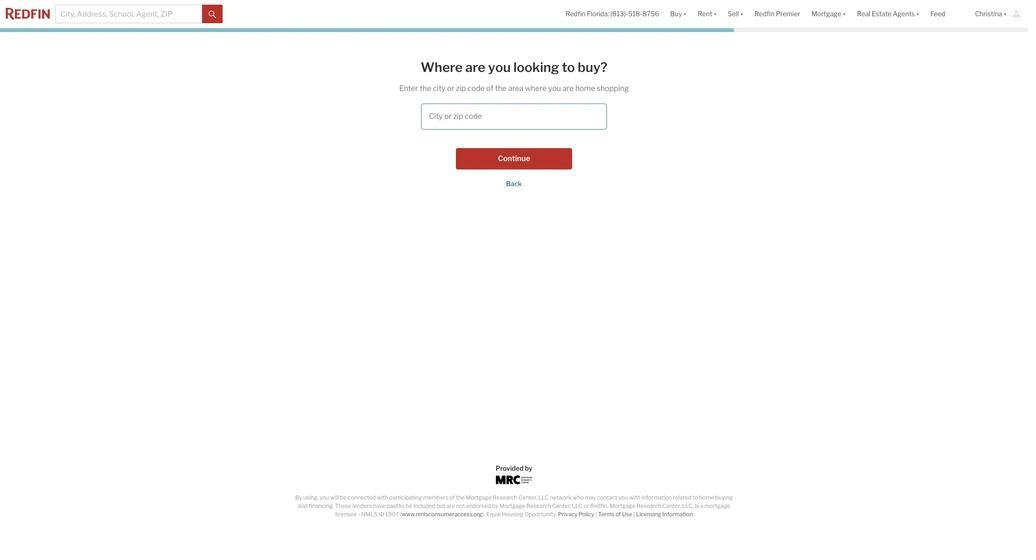 Task type: locate. For each thing, give the bounding box(es) containing it.
are up code
[[465, 59, 485, 75]]

sell ▾
[[728, 10, 743, 18]]

1 horizontal spatial to
[[693, 495, 698, 502]]

(
[[400, 511, 402, 518]]

redfin left florida:
[[566, 10, 586, 18]]

1 horizontal spatial llc
[[572, 503, 582, 510]]

0 vertical spatial be
[[340, 495, 347, 502]]

rent
[[698, 10, 712, 18]]

www.nmlsconsumeraccess.org link
[[402, 511, 482, 518]]

the up not on the bottom
[[456, 495, 465, 502]]

you right where
[[548, 84, 561, 93]]

by up mortgage research center image
[[525, 465, 533, 473]]

redfin inside button
[[755, 10, 775, 18]]

real
[[857, 10, 870, 18]]

▾ left real on the right top
[[843, 10, 846, 18]]

research up licensing
[[637, 503, 661, 510]]

provided by
[[496, 465, 533, 473]]

▾ for buy ▾
[[684, 10, 687, 18]]

of right members
[[450, 495, 455, 502]]

are down to buy?
[[563, 84, 574, 93]]

and
[[298, 503, 308, 510]]

research
[[493, 495, 517, 502], [526, 503, 551, 510], [637, 503, 661, 510]]

of right code
[[486, 84, 494, 93]]

who
[[573, 495, 584, 502]]

2 | from the left
[[634, 511, 635, 518]]

0 vertical spatial are
[[465, 59, 485, 75]]

redfin premier button
[[749, 0, 806, 28]]

to up (
[[399, 503, 404, 510]]

research up the opportunity.
[[526, 503, 551, 510]]

to
[[693, 495, 698, 502], [399, 503, 404, 510]]

1 horizontal spatial |
[[634, 511, 635, 518]]

1 vertical spatial to
[[399, 503, 404, 510]]

City, Address, School, Agent, ZIP search field
[[55, 5, 202, 23]]

nmls
[[361, 511, 378, 518]]

0 horizontal spatial center,
[[519, 495, 537, 502]]

1 horizontal spatial are
[[465, 59, 485, 75]]

be up these
[[340, 495, 347, 502]]

2 horizontal spatial of
[[616, 511, 621, 518]]

the inside by using, you will be connected with participating members of the mortgage research center, llc network who may contact you with information related to home buying and financing. these lenders have paid to be included but are not endorsed by mortgage research center, llc or redfin. mortgage research center, llc. is a mortgage licensee - nmls id 1907 (
[[456, 495, 465, 502]]

buy ▾ button
[[670, 0, 687, 28]]

llc up the opportunity.
[[538, 495, 549, 502]]

| down redfin.
[[596, 511, 597, 518]]

▾ right christina
[[1004, 10, 1007, 18]]

may
[[585, 495, 596, 502]]

back
[[506, 180, 522, 188]]

redfin left premier
[[755, 10, 775, 18]]

| right use
[[634, 511, 635, 518]]

2 redfin from the left
[[755, 10, 775, 18]]

of for members
[[450, 495, 455, 502]]

real estate agents ▾ button
[[851, 0, 925, 28]]

redfin florida: (813)-518-8756
[[566, 10, 659, 18]]

▾ right the buy
[[684, 10, 687, 18]]

are
[[465, 59, 485, 75], [563, 84, 574, 93], [447, 503, 455, 510]]

sell ▾ button
[[722, 0, 749, 28]]

home
[[699, 495, 714, 502]]

center, up information
[[662, 503, 681, 510]]

5 ▾ from the left
[[916, 10, 919, 18]]

2 horizontal spatial the
[[495, 84, 507, 93]]

0 horizontal spatial redfin
[[566, 10, 586, 18]]

1 vertical spatial of
[[450, 495, 455, 502]]

research up housing
[[493, 495, 517, 502]]

0 horizontal spatial |
[[596, 511, 597, 518]]

4 ▾ from the left
[[843, 10, 846, 18]]

you up financing.
[[320, 495, 329, 502]]

be down participating
[[406, 503, 412, 510]]

of inside by using, you will be connected with participating members of the mortgage research center, llc network who may contact you with information related to home buying and financing. these lenders have paid to be included but are not endorsed by mortgage research center, llc or redfin. mortgage research center, llc. is a mortgage licensee - nmls id 1907 (
[[450, 495, 455, 502]]

members
[[423, 495, 448, 502]]

2 vertical spatial are
[[447, 503, 455, 510]]

information
[[662, 511, 693, 518]]

with
[[377, 495, 388, 502], [629, 495, 640, 502]]

of left use
[[616, 511, 621, 518]]

1 horizontal spatial research
[[526, 503, 551, 510]]

or up policy
[[584, 503, 589, 510]]

by up equal
[[492, 503, 498, 510]]

1 horizontal spatial of
[[486, 84, 494, 93]]

1 | from the left
[[596, 511, 597, 518]]

included
[[413, 503, 436, 510]]

0 vertical spatial or
[[447, 84, 455, 93]]

0 horizontal spatial of
[[450, 495, 455, 502]]

the left city
[[420, 84, 431, 93]]

of
[[486, 84, 494, 93], [450, 495, 455, 502], [616, 511, 621, 518]]

0 horizontal spatial with
[[377, 495, 388, 502]]

using,
[[303, 495, 319, 502]]

1 horizontal spatial redfin
[[755, 10, 775, 18]]

▾ right rent in the right top of the page
[[714, 10, 717, 18]]

not
[[456, 503, 465, 510]]

▾ right 'agents'
[[916, 10, 919, 18]]

2 ▾ from the left
[[714, 10, 717, 18]]

1 horizontal spatial the
[[456, 495, 465, 502]]

redfin
[[566, 10, 586, 18], [755, 10, 775, 18]]

redfin.
[[590, 503, 609, 510]]

1 horizontal spatial be
[[406, 503, 412, 510]]

agents
[[893, 10, 915, 18]]

opportunity.
[[525, 511, 557, 518]]

www.nmlsconsumeraccess.org ). equal housing opportunity. privacy policy | terms of use | licensing information
[[402, 511, 693, 518]]

information
[[642, 495, 672, 502]]

center, up the opportunity.
[[519, 495, 537, 502]]

or left zip
[[447, 84, 455, 93]]

are inside by using, you will be connected with participating members of the mortgage research center, llc network who may contact you with information related to home buying and financing. these lenders have paid to be included but are not endorsed by mortgage research center, llc or redfin. mortgage research center, llc. is a mortgage licensee - nmls id 1907 (
[[447, 503, 455, 510]]

with up have
[[377, 495, 388, 502]]

sell ▾ button
[[728, 0, 743, 28]]

3 ▾ from the left
[[740, 10, 743, 18]]

2 vertical spatial of
[[616, 511, 621, 518]]

|
[[596, 511, 597, 518], [634, 511, 635, 518]]

you up enter the city or zip code of the area where you are home shopping
[[488, 59, 511, 75]]

6 ▾ from the left
[[1004, 10, 1007, 18]]

provided
[[496, 465, 524, 473]]

enter
[[399, 84, 418, 93]]

by
[[525, 465, 533, 473], [492, 503, 498, 510]]

premier
[[776, 10, 800, 18]]

1 horizontal spatial or
[[584, 503, 589, 510]]

llc
[[538, 495, 549, 502], [572, 503, 582, 510]]

1 vertical spatial or
[[584, 503, 589, 510]]

endorsed
[[466, 503, 491, 510]]

0 horizontal spatial by
[[492, 503, 498, 510]]

are left not on the bottom
[[447, 503, 455, 510]]

▾ right "sell"
[[740, 10, 743, 18]]

1 horizontal spatial with
[[629, 495, 640, 502]]

1 redfin from the left
[[566, 10, 586, 18]]

0 vertical spatial llc
[[538, 495, 549, 502]]

where
[[421, 59, 463, 75]]

mortgage ▾ button
[[812, 0, 846, 28]]

center,
[[519, 495, 537, 502], [552, 503, 571, 510], [662, 503, 681, 510]]

of for terms
[[616, 511, 621, 518]]

2 horizontal spatial research
[[637, 503, 661, 510]]

participating
[[389, 495, 422, 502]]

0 vertical spatial by
[[525, 465, 533, 473]]

1 ▾ from the left
[[684, 10, 687, 18]]

Where are you looking to buy? text field
[[421, 103, 607, 129]]

mortgage up endorsed
[[466, 495, 492, 502]]

▾
[[684, 10, 687, 18], [714, 10, 717, 18], [740, 10, 743, 18], [843, 10, 846, 18], [916, 10, 919, 18], [1004, 10, 1007, 18]]

llc up privacy policy link
[[572, 503, 582, 510]]

mortgage
[[705, 503, 730, 510]]

buy ▾ button
[[665, 0, 692, 28]]

0 horizontal spatial the
[[420, 84, 431, 93]]

-
[[358, 511, 360, 518]]

to up is
[[693, 495, 698, 502]]

you
[[488, 59, 511, 75], [548, 84, 561, 93], [320, 495, 329, 502], [619, 495, 628, 502]]

be
[[340, 495, 347, 502], [406, 503, 412, 510]]

▾ for rent ▾
[[714, 10, 717, 18]]

0 horizontal spatial are
[[447, 503, 455, 510]]

center, down network
[[552, 503, 571, 510]]

1 horizontal spatial by
[[525, 465, 533, 473]]

with up use
[[629, 495, 640, 502]]

2 horizontal spatial are
[[563, 84, 574, 93]]

1 vertical spatial by
[[492, 503, 498, 510]]

rent ▾
[[698, 10, 717, 18]]

1 vertical spatial are
[[563, 84, 574, 93]]

mortgage left real on the right top
[[812, 10, 841, 18]]

the left the area
[[495, 84, 507, 93]]

0 horizontal spatial research
[[493, 495, 517, 502]]

you right contact on the bottom
[[619, 495, 628, 502]]

real estate agents ▾
[[857, 10, 919, 18]]



Task type: describe. For each thing, give the bounding box(es) containing it.
these
[[335, 503, 351, 510]]

terms
[[598, 511, 615, 518]]

licensing
[[636, 511, 661, 518]]

by using, you will be connected with participating members of the mortgage research center, llc network who may contact you with information related to home buying and financing. these lenders have paid to be included but are not endorsed by mortgage research center, llc or redfin. mortgage research center, llc. is a mortgage licensee - nmls id 1907 (
[[295, 495, 733, 518]]

home shopping
[[575, 84, 629, 93]]

looking
[[514, 59, 559, 75]]

1 vertical spatial llc
[[572, 503, 582, 510]]

privacy
[[558, 511, 578, 518]]

▾ for mortgage ▾
[[843, 10, 846, 18]]

redfin premier
[[755, 10, 800, 18]]

1 horizontal spatial center,
[[552, 503, 571, 510]]

paid
[[387, 503, 398, 510]]

rent ▾ button
[[698, 0, 717, 28]]

equal
[[486, 511, 501, 518]]

1 vertical spatial be
[[406, 503, 412, 510]]

but
[[437, 503, 445, 510]]

feed
[[931, 10, 945, 18]]

mortgage research center image
[[496, 476, 532, 485]]

privacy policy link
[[558, 511, 594, 518]]

real estate agents ▾ link
[[857, 0, 919, 28]]

).
[[482, 511, 485, 518]]

licensing information link
[[636, 511, 693, 518]]

christina
[[975, 10, 1002, 18]]

1907
[[386, 511, 399, 518]]

code
[[467, 84, 485, 93]]

mortgage up use
[[610, 503, 635, 510]]

8756
[[642, 10, 659, 18]]

▾ for sell ▾
[[740, 10, 743, 18]]

by
[[295, 495, 302, 502]]

estate
[[872, 10, 892, 18]]

licensee
[[335, 511, 357, 518]]

policy
[[579, 511, 594, 518]]

1 with from the left
[[377, 495, 388, 502]]

mortgage ▾ button
[[806, 0, 851, 28]]

mortgage up housing
[[500, 503, 525, 510]]

a
[[700, 503, 703, 510]]

area
[[508, 84, 524, 93]]

contact
[[597, 495, 617, 502]]

have
[[373, 503, 386, 510]]

network
[[550, 495, 572, 502]]

related
[[673, 495, 692, 502]]

0 horizontal spatial be
[[340, 495, 347, 502]]

▾ for christina ▾
[[1004, 10, 1007, 18]]

redfin for redfin florida: (813)-518-8756
[[566, 10, 586, 18]]

housing
[[502, 511, 524, 518]]

(813)-
[[611, 10, 628, 18]]

connected
[[348, 495, 376, 502]]

mortgage ▾
[[812, 10, 846, 18]]

back button
[[506, 180, 522, 188]]

where are you looking to buy?
[[421, 59, 607, 75]]

buy ▾
[[670, 10, 687, 18]]

0 vertical spatial of
[[486, 84, 494, 93]]

feed button
[[925, 0, 970, 28]]

terms of use link
[[598, 511, 632, 518]]

zip
[[456, 84, 466, 93]]

financing.
[[309, 503, 334, 510]]

by inside by using, you will be connected with participating members of the mortgage research center, llc network who may contact you with information related to home buying and financing. these lenders have paid to be included but are not endorsed by mortgage research center, llc or redfin. mortgage research center, llc. is a mortgage licensee - nmls id 1907 (
[[492, 503, 498, 510]]

enter the city or zip code of the area where you are home shopping
[[399, 84, 629, 93]]

or inside by using, you will be connected with participating members of the mortgage research center, llc network who may contact you with information related to home buying and financing. these lenders have paid to be included but are not endorsed by mortgage research center, llc or redfin. mortgage research center, llc. is a mortgage licensee - nmls id 1907 (
[[584, 503, 589, 510]]

2 with from the left
[[629, 495, 640, 502]]

rent ▾ button
[[692, 0, 722, 28]]

where
[[525, 84, 547, 93]]

id
[[379, 511, 384, 518]]

buying
[[715, 495, 733, 502]]

city
[[433, 84, 446, 93]]

submit search image
[[209, 11, 216, 18]]

christina ▾
[[975, 10, 1007, 18]]

florida:
[[587, 10, 609, 18]]

0 horizontal spatial or
[[447, 84, 455, 93]]

is
[[695, 503, 699, 510]]

0 horizontal spatial to
[[399, 503, 404, 510]]

buy
[[670, 10, 682, 18]]

www.nmlsconsumeraccess.org
[[402, 511, 482, 518]]

518-
[[628, 10, 642, 18]]

0 vertical spatial to
[[693, 495, 698, 502]]

will
[[331, 495, 339, 502]]

continue button
[[456, 148, 572, 169]]

llc.
[[682, 503, 694, 510]]

mortgage inside dropdown button
[[812, 10, 841, 18]]

continue
[[498, 154, 530, 163]]

lenders
[[353, 503, 372, 510]]

2 horizontal spatial center,
[[662, 503, 681, 510]]

0 horizontal spatial llc
[[538, 495, 549, 502]]

use
[[622, 511, 632, 518]]

redfin for redfin premier
[[755, 10, 775, 18]]

sell
[[728, 10, 739, 18]]

to buy?
[[562, 59, 607, 75]]



Task type: vqa. For each thing, say whether or not it's contained in the screenshot.
REAL ESTATE AGENTS ▾ dropdown button
yes



